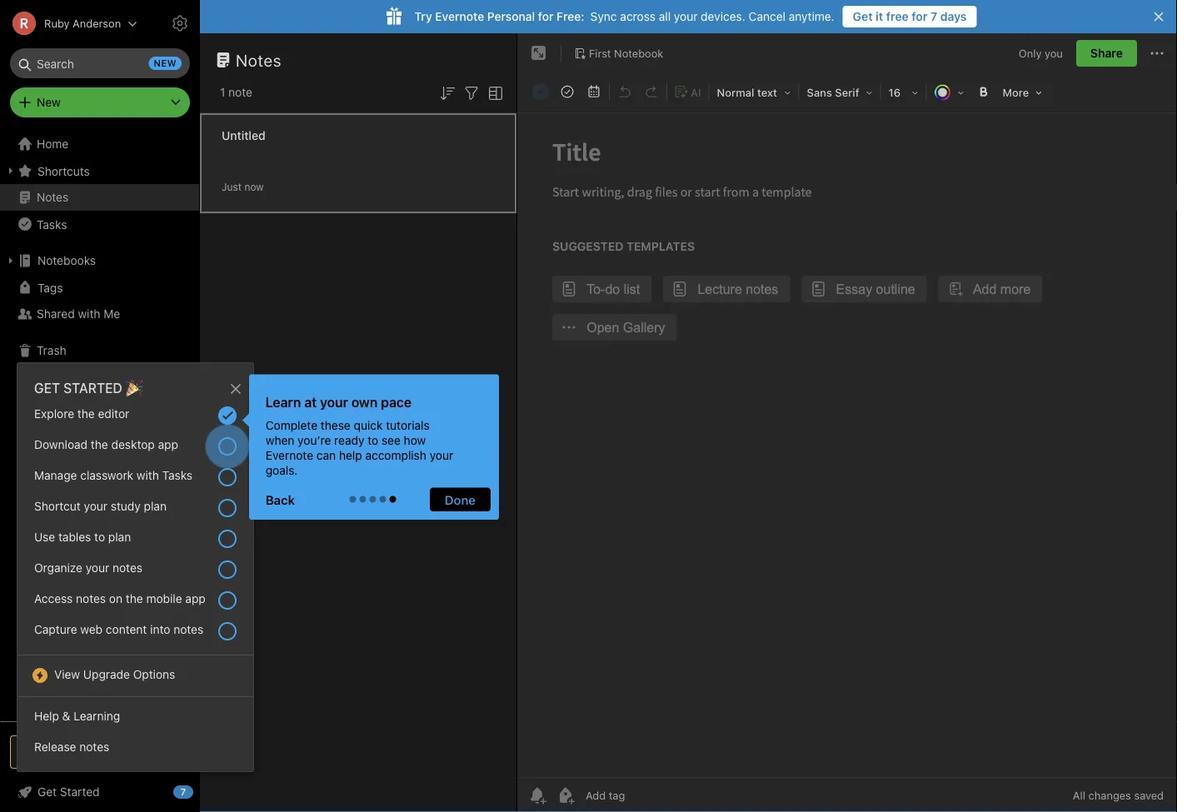 Task type: locate. For each thing, give the bounding box(es) containing it.
app right 'desktop'
[[158, 438, 178, 451]]

for
[[538, 10, 554, 23], [912, 10, 928, 23]]

0 horizontal spatial notes
[[37, 190, 69, 204]]

0 vertical spatial tasks
[[37, 217, 67, 231]]

evernote
[[435, 10, 485, 23], [266, 448, 314, 462]]

content
[[106, 623, 147, 636]]

upgrade inside upgrade popup button
[[86, 746, 136, 760]]

to down quick on the bottom left of the page
[[368, 433, 379, 447]]

0 vertical spatial get
[[853, 10, 873, 23]]

7
[[931, 10, 938, 23], [181, 787, 186, 798]]

your down tutorials
[[430, 448, 454, 462]]

release notes
[[34, 740, 109, 754]]

add tag image
[[556, 786, 576, 806]]

trash link
[[0, 338, 199, 364]]

app inside download the desktop app link
[[158, 438, 178, 451]]

1 vertical spatial plan
[[108, 530, 131, 544]]

font family image
[[802, 80, 879, 103]]

tasks down download the desktop app link
[[162, 469, 193, 482]]

1 horizontal spatial for
[[912, 10, 928, 23]]

1 vertical spatial to
[[94, 530, 105, 544]]

upgrade down learning
[[86, 746, 136, 760]]

get
[[853, 10, 873, 23], [38, 786, 57, 799]]

plan down the study
[[108, 530, 131, 544]]

your down 'use tables to plan'
[[86, 561, 109, 575]]

learning
[[74, 709, 120, 723]]

your inside organize your notes link
[[86, 561, 109, 575]]

1 horizontal spatial tasks
[[162, 469, 193, 482]]

0 vertical spatial notes
[[236, 50, 282, 70]]

options
[[133, 668, 175, 682]]

dropdown list menu containing explore the editor
[[18, 402, 253, 663]]

0 vertical spatial the
[[77, 407, 95, 421]]

1 vertical spatial app
[[185, 592, 206, 606]]

None search field
[[22, 48, 178, 78]]

expand notebooks image
[[4, 254, 18, 268]]

1 horizontal spatial get
[[853, 10, 873, 23]]

note window element
[[518, 33, 1178, 813]]

1 horizontal spatial to
[[368, 433, 379, 447]]

for inside button
[[912, 10, 928, 23]]

evernote right try at the left top of page
[[435, 10, 485, 23]]

font size image
[[883, 80, 925, 103]]

Note Editor text field
[[518, 113, 1178, 779]]

tree
[[0, 131, 200, 721]]

7 left 'days'
[[931, 10, 938, 23]]

for for 7
[[912, 10, 928, 23]]

plan inside "link"
[[108, 530, 131, 544]]

notes down "use tables to plan" "link"
[[113, 561, 143, 575]]

get left the it at the right of the page
[[853, 10, 873, 23]]

with
[[78, 307, 100, 321], [137, 469, 159, 482]]

try evernote personal for free: sync across all your devices. cancel anytime.
[[415, 10, 835, 23]]

the right on
[[126, 592, 143, 606]]

quick
[[354, 418, 383, 432]]

1 for from the left
[[538, 10, 554, 23]]

Help and Learning task checklist field
[[0, 779, 200, 806]]

me
[[104, 307, 120, 321]]

0 vertical spatial plan
[[144, 499, 167, 513]]

1
[[220, 85, 225, 99]]

1 horizontal spatial 7
[[931, 10, 938, 23]]

0 vertical spatial upgrade
[[83, 668, 130, 682]]

0 horizontal spatial 7
[[181, 787, 186, 798]]

upgrade right view
[[83, 668, 130, 682]]

the
[[77, 407, 95, 421], [91, 438, 108, 451], [126, 592, 143, 606]]

help
[[34, 709, 59, 723]]

7 inside button
[[931, 10, 938, 23]]

0 vertical spatial to
[[368, 433, 379, 447]]

manage classwork with tasks link
[[18, 464, 253, 494]]

evernote up goals.
[[266, 448, 314, 462]]

view
[[54, 668, 80, 682]]

dropdown list menu containing view upgrade options
[[18, 663, 253, 704]]

1 horizontal spatial app
[[185, 592, 206, 606]]

free:
[[557, 10, 585, 23]]

notes down shortcuts
[[37, 190, 69, 204]]

tasks up notebooks
[[37, 217, 67, 231]]

on
[[109, 592, 123, 606]]

upgrade
[[83, 668, 130, 682], [86, 746, 136, 760]]

0 horizontal spatial with
[[78, 307, 100, 321]]

app right mobile
[[185, 592, 206, 606]]

0 horizontal spatial tasks
[[37, 217, 67, 231]]

access
[[34, 592, 73, 606]]

more image
[[998, 80, 1049, 103]]

capture web content into notes
[[34, 623, 204, 636]]

notes down learning
[[79, 740, 109, 754]]

when
[[266, 433, 295, 447]]

get it free for 7 days
[[853, 10, 967, 23]]

plan for shortcut your study plan
[[144, 499, 167, 513]]

the down get started 🎉
[[77, 407, 95, 421]]

the inside download the desktop app link
[[91, 438, 108, 451]]

download the desktop app
[[34, 438, 178, 451]]

add a reminder image
[[528, 786, 548, 806]]

sync
[[591, 10, 617, 23]]

shared with me
[[37, 307, 120, 321]]

explore the editor
[[34, 407, 129, 421]]

you
[[1045, 47, 1064, 59]]

0 vertical spatial with
[[78, 307, 100, 321]]

2 for from the left
[[912, 10, 928, 23]]

your right the all
[[674, 10, 698, 23]]

1 horizontal spatial with
[[137, 469, 159, 482]]

0 horizontal spatial evernote
[[266, 448, 314, 462]]

1 vertical spatial with
[[137, 469, 159, 482]]

app
[[158, 438, 178, 451], [185, 592, 206, 606]]

expand note image
[[529, 43, 549, 63]]

1 vertical spatial the
[[91, 438, 108, 451]]

1 vertical spatial 7
[[181, 787, 186, 798]]

notes up note
[[236, 50, 282, 70]]

new
[[37, 95, 61, 109]]

plan right the study
[[144, 499, 167, 513]]

the for explore
[[77, 407, 95, 421]]

try
[[415, 10, 432, 23]]

1 vertical spatial tasks
[[162, 469, 193, 482]]

anytime.
[[789, 10, 835, 23]]

with left me on the left top of page
[[78, 307, 100, 321]]

your left the study
[[84, 499, 108, 513]]

1 horizontal spatial plan
[[144, 499, 167, 513]]

3 dropdown list menu from the top
[[18, 704, 253, 766]]

the up classwork
[[91, 438, 108, 451]]

cancel
[[749, 10, 786, 23]]

for right free
[[912, 10, 928, 23]]

tags button
[[0, 274, 199, 301]]

all changes saved
[[1074, 790, 1165, 802]]

1 vertical spatial get
[[38, 786, 57, 799]]

1 dropdown list menu from the top
[[18, 402, 253, 663]]

you're
[[298, 433, 331, 447]]

into
[[150, 623, 170, 636]]

how
[[404, 433, 426, 447]]

0 horizontal spatial plan
[[108, 530, 131, 544]]

view upgrade options link
[[18, 663, 253, 690]]

free
[[887, 10, 909, 23]]

see
[[382, 433, 401, 447]]

only you
[[1019, 47, 1064, 59]]

the inside explore the editor link
[[77, 407, 95, 421]]

all
[[659, 10, 671, 23]]

get inside get it free for 7 days button
[[853, 10, 873, 23]]

get started
[[38, 786, 100, 799]]

notebook
[[615, 47, 664, 59]]

7 down release notes link
[[181, 787, 186, 798]]

own
[[352, 394, 378, 410]]

2 vertical spatial the
[[126, 592, 143, 606]]

notes
[[236, 50, 282, 70], [37, 190, 69, 204]]

tasks
[[37, 217, 67, 231], [162, 469, 193, 482]]

notes
[[113, 561, 143, 575], [76, 592, 106, 606], [174, 623, 204, 636], [79, 740, 109, 754]]

notes inside tree
[[37, 190, 69, 204]]

with inside tree
[[78, 307, 100, 321]]

download the desktop app link
[[18, 433, 253, 464]]

insert image
[[529, 80, 554, 103]]

get inside help and learning task checklist field
[[38, 786, 57, 799]]

done button
[[430, 488, 491, 512]]

get for get started
[[38, 786, 57, 799]]

to right tables
[[94, 530, 105, 544]]

help
[[339, 448, 362, 462]]

0 horizontal spatial app
[[158, 438, 178, 451]]

2 dropdown list menu from the top
[[18, 663, 253, 704]]

with down download the desktop app link
[[137, 469, 159, 482]]

it
[[876, 10, 884, 23]]

0 horizontal spatial to
[[94, 530, 105, 544]]

access notes on the mobile app
[[34, 592, 206, 606]]

font color image
[[929, 80, 971, 103]]

started
[[60, 786, 100, 799]]

view upgrade options
[[54, 668, 175, 682]]

untitled
[[222, 129, 266, 143]]

tags
[[38, 281, 63, 294]]

just
[[222, 181, 242, 193]]

0 vertical spatial app
[[158, 438, 178, 451]]

0 horizontal spatial get
[[38, 786, 57, 799]]

1 vertical spatial evernote
[[266, 448, 314, 462]]

1 vertical spatial notes
[[37, 190, 69, 204]]

explore the editor link
[[18, 402, 253, 433]]

bold image
[[973, 80, 996, 103]]

0 horizontal spatial for
[[538, 10, 554, 23]]

devices.
[[701, 10, 746, 23]]

0 vertical spatial evernote
[[435, 10, 485, 23]]

changes
[[1089, 790, 1132, 802]]

for left free:
[[538, 10, 554, 23]]

home link
[[0, 131, 200, 158]]

0 vertical spatial 7
[[931, 10, 938, 23]]

accomplish
[[366, 448, 427, 462]]

get for get it free for 7 days
[[853, 10, 873, 23]]

dropdown list menu
[[18, 402, 253, 663], [18, 663, 253, 704], [18, 704, 253, 766]]

1 vertical spatial upgrade
[[86, 746, 136, 760]]

get left started
[[38, 786, 57, 799]]



Task type: describe. For each thing, give the bounding box(es) containing it.
get started 🎉
[[34, 381, 139, 396]]

these
[[321, 418, 351, 432]]

upgrade inside the view upgrade options link
[[83, 668, 130, 682]]

at
[[305, 394, 317, 410]]

now
[[245, 181, 264, 193]]

notes left on
[[76, 592, 106, 606]]

1 horizontal spatial evernote
[[435, 10, 485, 23]]

shared with me link
[[0, 301, 199, 328]]

access notes on the mobile app link
[[18, 587, 253, 618]]

explore
[[34, 407, 74, 421]]

share
[[1091, 46, 1124, 60]]

tasks button
[[0, 211, 199, 238]]

heading level image
[[712, 80, 797, 103]]

new button
[[10, 88, 190, 118]]

shortcut your study plan
[[34, 499, 167, 513]]

tables
[[58, 530, 91, 544]]

goals.
[[266, 463, 298, 477]]

manage classwork with tasks
[[34, 469, 193, 482]]

share button
[[1077, 40, 1138, 67]]

done
[[445, 492, 476, 507]]

saved
[[1135, 790, 1165, 802]]

notes right into
[[174, 623, 204, 636]]

capture web content into notes link
[[18, 618, 253, 649]]

shared
[[37, 307, 75, 321]]

classwork
[[80, 469, 133, 482]]

get it free for 7 days button
[[843, 6, 977, 28]]

1 note
[[220, 85, 253, 99]]

the inside access notes on the mobile app link
[[126, 592, 143, 606]]

tasks inside tasks button
[[37, 217, 67, 231]]

&
[[62, 709, 70, 723]]

first notebook button
[[569, 42, 670, 65]]

days
[[941, 10, 967, 23]]

study
[[111, 499, 141, 513]]

home
[[37, 137, 69, 151]]

Search text field
[[22, 48, 178, 78]]

tree containing home
[[0, 131, 200, 721]]

get
[[34, 381, 60, 396]]

to inside "use tables to plan" "link"
[[94, 530, 105, 544]]

organize your notes link
[[18, 556, 253, 587]]

notebooks link
[[0, 248, 199, 274]]

task image
[[556, 80, 579, 103]]

release notes link
[[18, 735, 253, 766]]

download
[[34, 438, 88, 451]]

learn at your own pace complete these quick tutorials when you're ready to see how evernote can help accomplish your goals.
[[266, 394, 454, 477]]

1 horizontal spatial notes
[[236, 50, 282, 70]]

with inside dropdown list menu
[[137, 469, 159, 482]]

tutorials
[[386, 418, 430, 432]]

only
[[1019, 47, 1042, 59]]

shortcuts
[[38, 164, 90, 178]]

use tables to plan link
[[18, 525, 253, 556]]

your up the these
[[320, 394, 348, 410]]

notes link
[[0, 184, 199, 211]]

all
[[1074, 790, 1086, 802]]

back
[[266, 492, 295, 507]]

pace
[[381, 394, 412, 410]]

calendar event image
[[583, 80, 606, 103]]

for for free:
[[538, 10, 554, 23]]

organize your notes
[[34, 561, 143, 575]]

trash
[[37, 344, 66, 358]]

tasks inside manage classwork with tasks link
[[162, 469, 193, 482]]

release
[[34, 740, 76, 754]]

use
[[34, 530, 55, 544]]

mobile
[[146, 592, 182, 606]]

shortcut
[[34, 499, 81, 513]]

ready
[[334, 433, 365, 447]]

can
[[317, 448, 336, 462]]

first
[[589, 47, 612, 59]]

capture
[[34, 623, 77, 636]]

just now
[[222, 181, 264, 193]]

the for download
[[91, 438, 108, 451]]

back button
[[257, 488, 310, 512]]

7 inside help and learning task checklist field
[[181, 787, 186, 798]]

evernote inside the learn at your own pace complete these quick tutorials when you're ready to see how evernote can help accomplish your goals.
[[266, 448, 314, 462]]

to inside the learn at your own pace complete these quick tutorials when you're ready to see how evernote can help accomplish your goals.
[[368, 433, 379, 447]]

app inside access notes on the mobile app link
[[185, 592, 206, 606]]

complete
[[266, 418, 318, 432]]

note
[[229, 85, 253, 99]]

personal
[[488, 10, 535, 23]]

dropdown list menu containing help & learning
[[18, 704, 253, 766]]

plan for use tables to plan
[[108, 530, 131, 544]]

help & learning link
[[18, 704, 253, 735]]

desktop
[[111, 438, 155, 451]]

web
[[80, 623, 103, 636]]

🎉
[[126, 381, 139, 396]]

use tables to plan
[[34, 530, 131, 544]]

settings image
[[170, 13, 190, 33]]

your inside shortcut your study plan link
[[84, 499, 108, 513]]

editor
[[98, 407, 129, 421]]



Task type: vqa. For each thing, say whether or not it's contained in the screenshot.
DEC to the right
no



